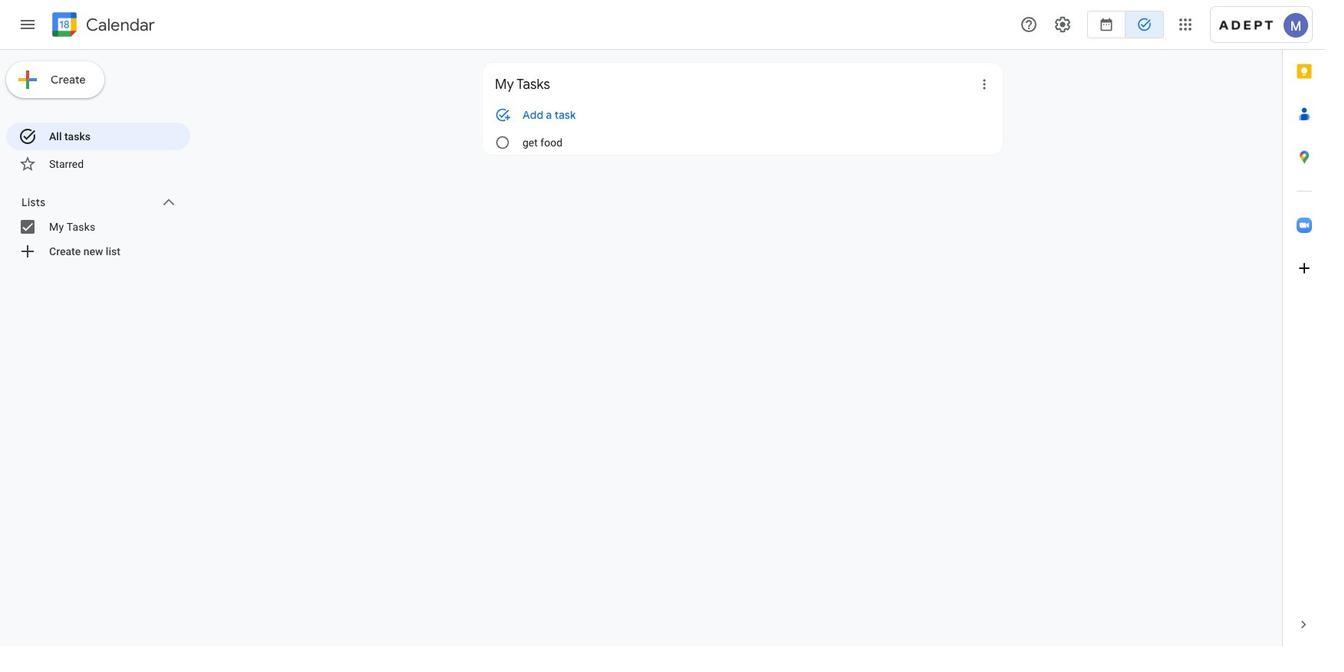 Task type: locate. For each thing, give the bounding box(es) containing it.
heading
[[83, 16, 155, 34]]

tasks sidebar image
[[18, 15, 37, 34]]

calendar element
[[49, 9, 155, 43]]

tab list
[[1283, 50, 1325, 604]]

support menu image
[[1020, 15, 1038, 34]]



Task type: describe. For each thing, give the bounding box(es) containing it.
heading inside calendar element
[[83, 16, 155, 34]]

settings menu image
[[1054, 15, 1072, 34]]



Task type: vqa. For each thing, say whether or not it's contained in the screenshot.
Tab List on the right of page
yes



